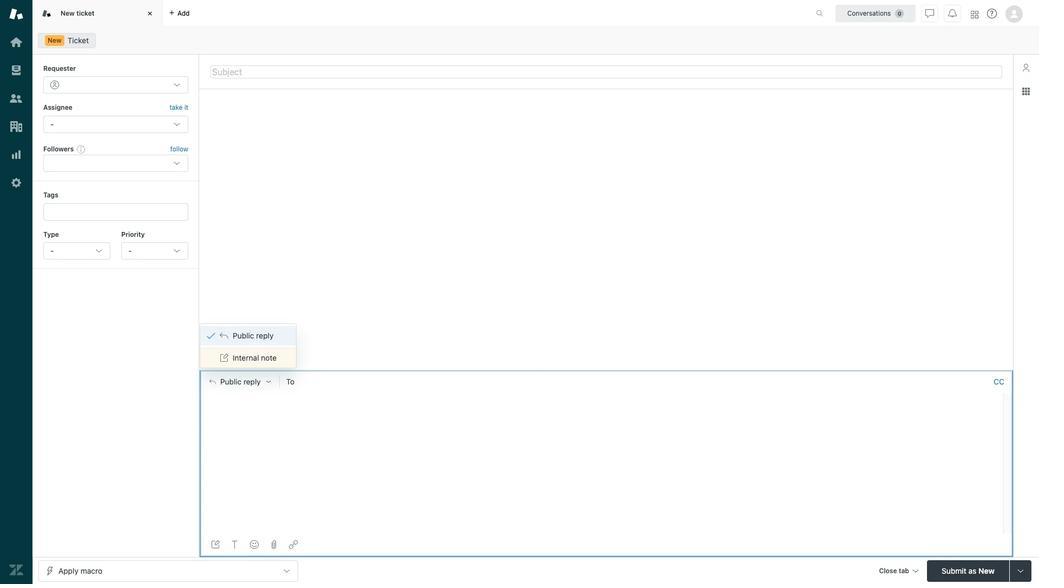 Task type: vqa. For each thing, say whether or not it's contained in the screenshot.
Close 'icon' at the left top of page
yes



Task type: describe. For each thing, give the bounding box(es) containing it.
- button for type
[[43, 243, 110, 260]]

it
[[184, 104, 188, 112]]

2 vertical spatial new
[[979, 567, 995, 576]]

new for new
[[48, 36, 62, 44]]

public reply inside menu item
[[233, 331, 274, 341]]

zendesk support image
[[9, 7, 23, 21]]

main element
[[0, 0, 32, 585]]

reporting image
[[9, 148, 23, 162]]

organizations image
[[9, 120, 23, 134]]

get started image
[[9, 35, 23, 49]]

- for priority
[[128, 246, 132, 256]]

requester element
[[43, 77, 188, 94]]

new ticket tab
[[32, 0, 162, 27]]

reply inside dropdown button
[[244, 378, 261, 387]]

close image
[[145, 8, 155, 19]]

tabs tab list
[[32, 0, 805, 27]]

type
[[43, 230, 59, 239]]

Subject field
[[210, 65, 1003, 78]]

- button for priority
[[121, 243, 188, 260]]

customer context image
[[1022, 63, 1031, 72]]

- for type
[[50, 246, 54, 256]]

add link (cmd k) image
[[289, 541, 298, 550]]

tags
[[43, 191, 58, 199]]

internal
[[233, 354, 259, 363]]

note
[[261, 354, 277, 363]]

customers image
[[9, 92, 23, 106]]

public reply button
[[200, 371, 279, 394]]

take
[[170, 104, 183, 112]]

reply inside menu item
[[256, 331, 274, 341]]

button displays agent's chat status as invisible. image
[[926, 9, 935, 18]]

public reply menu item
[[200, 327, 296, 346]]

cc
[[994, 377, 1005, 387]]

add attachment image
[[270, 541, 278, 550]]

as
[[969, 567, 977, 576]]

close
[[880, 567, 898, 575]]

new ticket
[[61, 9, 95, 17]]

assignee element
[[43, 116, 188, 133]]

get help image
[[988, 9, 998, 18]]

displays possible ticket submission types image
[[1017, 567, 1026, 576]]

close tab
[[880, 567, 910, 575]]

macro
[[81, 567, 102, 576]]

info on adding followers image
[[77, 145, 86, 154]]

follow
[[170, 145, 188, 153]]

public inside 'public reply' menu item
[[233, 331, 254, 341]]

ticket
[[68, 36, 89, 45]]

apply
[[58, 567, 78, 576]]

new for new ticket
[[61, 9, 75, 17]]



Task type: locate. For each thing, give the bounding box(es) containing it.
1 vertical spatial new
[[48, 36, 62, 44]]

requester
[[43, 64, 76, 73]]

secondary element
[[32, 30, 1040, 51]]

take it
[[170, 104, 188, 112]]

reply down internal note menu item
[[244, 378, 261, 387]]

minimize composer image
[[602, 366, 611, 375]]

0 vertical spatial new
[[61, 9, 75, 17]]

internal note menu item
[[200, 349, 296, 368]]

add
[[178, 9, 190, 17]]

add button
[[162, 0, 196, 27]]

- down priority
[[128, 246, 132, 256]]

- down the type
[[50, 246, 54, 256]]

apply macro
[[58, 567, 102, 576]]

- inside the 'assignee' element
[[50, 120, 54, 129]]

assignee
[[43, 104, 72, 112]]

1 vertical spatial reply
[[244, 378, 261, 387]]

1 vertical spatial public
[[220, 378, 242, 387]]

new inside secondary element
[[48, 36, 62, 44]]

Public reply composer text field
[[205, 394, 1001, 416]]

- button
[[43, 243, 110, 260], [121, 243, 188, 260]]

1 horizontal spatial - button
[[121, 243, 188, 260]]

reply up "note"
[[256, 331, 274, 341]]

0 vertical spatial public
[[233, 331, 254, 341]]

draft mode image
[[211, 541, 220, 550]]

views image
[[9, 63, 23, 77]]

1 - button from the left
[[43, 243, 110, 260]]

followers element
[[43, 155, 188, 172]]

reply
[[256, 331, 274, 341], [244, 378, 261, 387]]

tab
[[899, 567, 910, 575]]

zendesk products image
[[972, 11, 979, 18]]

public inside public reply dropdown button
[[220, 378, 242, 387]]

public
[[233, 331, 254, 341], [220, 378, 242, 387]]

conversations
[[848, 9, 892, 17]]

cc button
[[994, 377, 1005, 387]]

new
[[61, 9, 75, 17], [48, 36, 62, 44], [979, 567, 995, 576]]

public up the internal
[[233, 331, 254, 341]]

admin image
[[9, 176, 23, 190]]

followers
[[43, 145, 74, 153]]

1 vertical spatial public reply
[[220, 378, 261, 387]]

conversations button
[[836, 5, 916, 22]]

follow button
[[170, 145, 188, 154]]

insert emojis image
[[250, 541, 259, 550]]

- button down priority
[[121, 243, 188, 260]]

close tab button
[[875, 561, 923, 584]]

new inside "tab"
[[61, 9, 75, 17]]

0 vertical spatial reply
[[256, 331, 274, 341]]

public reply inside dropdown button
[[220, 378, 261, 387]]

public down the internal
[[220, 378, 242, 387]]

0 vertical spatial public reply
[[233, 331, 274, 341]]

format text image
[[231, 541, 239, 550]]

0 horizontal spatial - button
[[43, 243, 110, 260]]

notifications image
[[949, 9, 957, 18]]

None field
[[302, 377, 990, 388]]

- button down the type
[[43, 243, 110, 260]]

2 - button from the left
[[121, 243, 188, 260]]

priority
[[121, 230, 145, 239]]

public reply up "internal note"
[[233, 331, 274, 341]]

submit
[[942, 567, 967, 576]]

zendesk image
[[9, 564, 23, 578]]

submit as new
[[942, 567, 995, 576]]

-
[[50, 120, 54, 129], [50, 246, 54, 256], [128, 246, 132, 256]]

to
[[286, 377, 295, 387]]

ticket
[[76, 9, 95, 17]]

internal note
[[233, 354, 277, 363]]

apps image
[[1022, 87, 1031, 96]]

- down the assignee
[[50, 120, 54, 129]]

public reply down the internal
[[220, 378, 261, 387]]

public reply
[[233, 331, 274, 341], [220, 378, 261, 387]]

tags element
[[43, 203, 188, 221]]

take it button
[[170, 103, 188, 114]]



